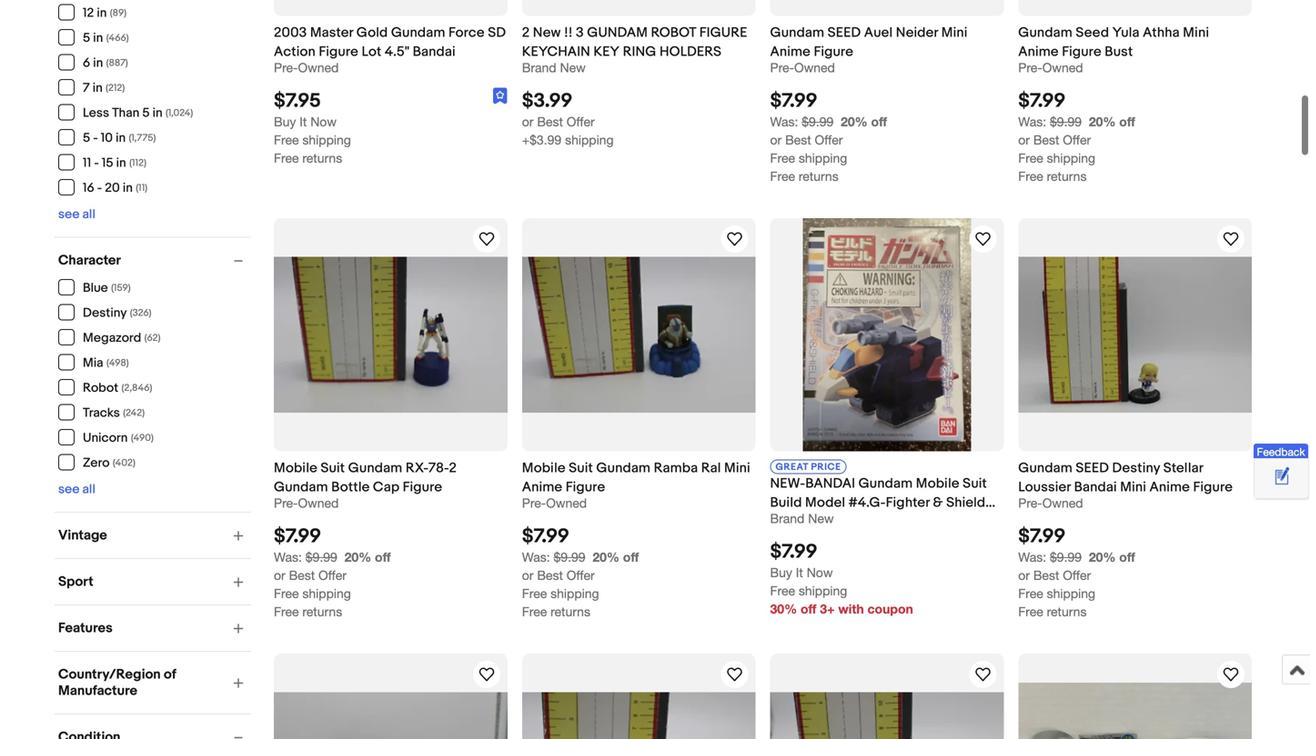 Task type: locate. For each thing, give the bounding box(es) containing it.
now down $7.95
[[310, 114, 337, 129]]

owned inside gundam seed yula athha mini anime figure bust pre-owned
[[1042, 60, 1083, 75]]

$9.99 for figure
[[554, 550, 585, 565]]

with
[[838, 602, 864, 617]]

mobile
[[274, 460, 317, 477], [522, 460, 566, 477], [916, 476, 960, 492]]

mobile inside the "mobile suit gundam ramba ral mini anime figure pre-owned"
[[522, 460, 566, 477]]

now up 3+
[[807, 565, 833, 580]]

watch mayu asuka gundam seed destiny hgif bandai mini anime figure image
[[476, 664, 497, 686]]

best for gundam seed destiny stellar loussier bandai mini anime figure
[[1033, 568, 1059, 583]]

5 left '10'
[[83, 131, 90, 146]]

seed for destiny
[[1076, 460, 1109, 477]]

suit for figure
[[569, 460, 593, 477]]

brand up $3.99
[[522, 60, 556, 75]]

sport
[[58, 574, 93, 590]]

seed left stellar
[[1076, 460, 1109, 477]]

off down bust
[[1119, 114, 1135, 129]]

0 vertical spatial it
[[300, 114, 307, 129]]

mini inside great price new-bandai gundam mobile suit build model #4.g-fighter & shield mini figure
[[770, 514, 796, 531]]

pre- inside gundam seed auel neider mini anime figure pre-owned
[[770, 60, 794, 75]]

mini down 'build'
[[770, 514, 796, 531]]

mobile suit gundam rx-78-2 gundam bottle cap figure image
[[274, 257, 507, 413]]

2 vertical spatial new
[[808, 511, 834, 526]]

returns
[[302, 150, 342, 165], [799, 169, 839, 184], [1047, 169, 1087, 184], [302, 604, 342, 619], [551, 604, 590, 619], [1047, 604, 1087, 619]]

gundam left seed
[[1018, 25, 1073, 41]]

anime inside gundam seed yula athha mini anime figure bust pre-owned
[[1018, 44, 1059, 60]]

&
[[933, 495, 943, 511]]

bandai inside 2003 master gold gundam force sd action figure lot  4.5" bandai pre-owned
[[413, 44, 456, 60]]

mobile inside mobile suit gundam rx-78-2 gundam bottle cap figure pre-owned
[[274, 460, 317, 477]]

mini inside the "mobile suit gundam ramba ral mini anime figure pre-owned"
[[724, 460, 750, 477]]

seed inside gundam seed destiny stellar loussier bandai mini anime figure pre-owned
[[1076, 460, 1109, 477]]

0 horizontal spatial suit
[[321, 460, 345, 477]]

1 horizontal spatial it
[[796, 565, 803, 580]]

2003 master gold gundam force sd action figure lot  4.5" bandai pre-owned
[[274, 25, 506, 75]]

0 vertical spatial all
[[82, 207, 95, 222]]

see all button down zero on the bottom left of page
[[58, 482, 95, 498]]

suit inside mobile suit gundam rx-78-2 gundam bottle cap figure pre-owned
[[321, 460, 345, 477]]

anime inside gundam seed auel neider mini anime figure pre-owned
[[770, 44, 811, 60]]

returns for gundam seed yula athha mini anime figure bust
[[1047, 169, 1087, 184]]

1 vertical spatial buy
[[770, 565, 792, 580]]

1 vertical spatial now
[[807, 565, 833, 580]]

off left 3+
[[801, 602, 816, 617]]

see up vintage
[[58, 482, 80, 498]]

1 horizontal spatial suit
[[569, 460, 593, 477]]

$7.99 for gundam seed destiny stellar loussier bandai mini anime figure
[[1018, 525, 1066, 548]]

character
[[58, 252, 121, 269]]

0 vertical spatial 5
[[83, 30, 90, 46]]

best for mobile suit gundam rx-78-2 gundam bottle cap figure
[[289, 568, 315, 583]]

(466)
[[106, 32, 129, 44]]

0 horizontal spatial bandai
[[413, 44, 456, 60]]

watch mobile suit gundam rx-77-2 guncannon bottle cap figure image
[[724, 664, 746, 686]]

suit for bottle
[[321, 460, 345, 477]]

mobile suit gundam ramba ral mini anime figure image
[[522, 257, 756, 413]]

mini right the loussier
[[1120, 480, 1146, 496]]

(11)
[[136, 182, 147, 194]]

2 right sd
[[522, 25, 530, 41]]

offer for gundam seed yula athha mini anime figure bust
[[1063, 132, 1091, 147]]

2 horizontal spatial suit
[[963, 476, 987, 492]]

1 vertical spatial -
[[94, 156, 99, 171]]

1 all from the top
[[82, 207, 95, 222]]

gundam up 4.5"
[[391, 25, 445, 41]]

2
[[522, 25, 530, 41], [449, 460, 457, 477]]

gundam left "ramba"
[[596, 460, 651, 477]]

1 vertical spatial it
[[796, 565, 803, 580]]

(1,775)
[[129, 132, 156, 144]]

it up 30%
[[796, 565, 803, 580]]

all for 16
[[82, 207, 95, 222]]

destiny left stellar
[[1112, 460, 1160, 477]]

1 horizontal spatial now
[[807, 565, 833, 580]]

owned inside gundam seed auel neider mini anime figure pre-owned
[[794, 60, 835, 75]]

see all down zero on the bottom left of page
[[58, 482, 95, 498]]

manufacture
[[58, 683, 137, 700]]

2 all from the top
[[82, 482, 95, 498]]

1 horizontal spatial 2
[[522, 25, 530, 41]]

$7.99 buy it now free shipping 30% off 3+ with coupon
[[770, 540, 913, 617]]

16
[[83, 181, 94, 196]]

great
[[776, 462, 808, 474]]

mobile suit gundam ramba ral mini anime figure heading
[[522, 460, 750, 496]]

11
[[83, 156, 91, 171]]

1 horizontal spatial buy
[[770, 565, 792, 580]]

0 vertical spatial see
[[58, 207, 80, 222]]

2003 master gold gundam force sd action figure lot  4.5" bandai link
[[274, 23, 507, 60]]

mini
[[941, 25, 968, 41], [1183, 25, 1209, 41], [724, 460, 750, 477], [1120, 480, 1146, 496], [770, 514, 796, 531]]

gundam up #4.g-
[[858, 476, 913, 492]]

figure inside 2003 master gold gundam force sd action figure lot  4.5" bandai pre-owned
[[319, 44, 358, 60]]

1 horizontal spatial destiny
[[1112, 460, 1160, 477]]

$7.99 was: $9.99 20% off or best offer free shipping free returns for bottle
[[274, 525, 391, 619]]

gundam left bottle
[[274, 480, 328, 496]]

shipping inside buy it now free shipping free returns
[[302, 132, 351, 147]]

brand down new-
[[770, 511, 805, 526]]

2 see all button from the top
[[58, 482, 95, 498]]

mia
[[83, 356, 103, 371]]

(212)
[[106, 82, 125, 94]]

5 for 5 - 10 in
[[83, 131, 90, 146]]

- right 11
[[94, 156, 99, 171]]

12 in (89)
[[83, 5, 127, 21]]

force
[[449, 25, 485, 41]]

off down gundam seed destiny stellar loussier bandai mini anime figure pre-owned
[[1119, 550, 1135, 565]]

2 horizontal spatial mobile
[[916, 476, 960, 492]]

1 horizontal spatial bandai
[[1074, 480, 1117, 496]]

1 vertical spatial see all
[[58, 482, 95, 498]]

mini right neider
[[941, 25, 968, 41]]

2 new !!  3 gundam  robot figure keychain key ring holders heading
[[522, 25, 747, 60]]

1 vertical spatial destiny
[[1112, 460, 1160, 477]]

off for bottle
[[375, 550, 391, 565]]

was: for gundam seed destiny stellar loussier bandai mini anime figure
[[1018, 550, 1046, 565]]

1 vertical spatial brand
[[770, 511, 805, 526]]

15
[[102, 156, 113, 171]]

off down gundam seed auel neider mini anime figure pre-owned
[[871, 114, 887, 129]]

returns inside buy it now free shipping free returns
[[302, 150, 342, 165]]

0 vertical spatial seed
[[828, 25, 861, 41]]

0 vertical spatial new
[[533, 25, 561, 41]]

off for figure
[[623, 550, 639, 565]]

destiny down blue (159)
[[83, 306, 127, 321]]

off down cap
[[375, 550, 391, 565]]

20% down bust
[[1089, 114, 1116, 129]]

it down $7.95
[[300, 114, 307, 129]]

mini inside gundam seed destiny stellar loussier bandai mini anime figure pre-owned
[[1120, 480, 1146, 496]]

(490)
[[131, 433, 154, 444]]

0 vertical spatial see all button
[[58, 207, 95, 222]]

20%
[[841, 114, 868, 129], [1089, 114, 1116, 129], [344, 550, 371, 565], [593, 550, 619, 565], [1089, 550, 1116, 565]]

see all down 16
[[58, 207, 95, 222]]

pre- inside gundam seed yula athha mini anime figure bust pre-owned
[[1018, 60, 1042, 75]]

offer
[[567, 114, 595, 129], [815, 132, 843, 147], [1063, 132, 1091, 147], [318, 568, 347, 583], [567, 568, 595, 583], [1063, 568, 1091, 583]]

bandai right the loussier
[[1074, 480, 1117, 496]]

1 horizontal spatial seed
[[1076, 460, 1109, 477]]

watch new-bandai gundam mobile suit build model #4.g-fighter & shield mini figure image
[[972, 228, 994, 250]]

brand new
[[770, 511, 834, 526]]

2 see from the top
[[58, 482, 80, 498]]

bandai inside gundam seed destiny stellar loussier bandai mini anime figure pre-owned
[[1074, 480, 1117, 496]]

1 vertical spatial see
[[58, 482, 80, 498]]

2 vertical spatial 5
[[83, 131, 90, 146]]

0 vertical spatial destiny
[[83, 306, 127, 321]]

anime
[[770, 44, 811, 60], [1018, 44, 1059, 60], [522, 480, 562, 496], [1150, 480, 1190, 496]]

2 inside mobile suit gundam rx-78-2 gundam bottle cap figure pre-owned
[[449, 460, 457, 477]]

20% down gundam seed destiny stellar loussier bandai mini anime figure pre-owned
[[1089, 550, 1116, 565]]

figure inside mobile suit gundam rx-78-2 gundam bottle cap figure pre-owned
[[403, 480, 442, 496]]

gundam seed destiny stellar loussier bandai mini anime figure image
[[1018, 257, 1252, 413]]

buy
[[274, 114, 296, 129], [770, 565, 792, 580]]

off inside the $7.99 buy it now free shipping 30% off 3+ with coupon
[[801, 602, 816, 617]]

off down the "mobile suit gundam ramba ral mini anime figure pre-owned"
[[623, 550, 639, 565]]

new down the bandai
[[808, 511, 834, 526]]

in left '(1,024)'
[[153, 106, 163, 121]]

in left (11)
[[123, 181, 133, 196]]

best for gundam seed yula athha mini anime figure bust
[[1033, 132, 1059, 147]]

20% down gundam seed auel neider mini anime figure pre-owned
[[841, 114, 868, 129]]

mobile suit gundam rx-78-2 gundam bottle cap figure heading
[[274, 460, 457, 496]]

None text field
[[770, 114, 834, 129], [1018, 114, 1082, 129], [522, 550, 585, 565], [770, 114, 834, 129], [1018, 114, 1082, 129], [522, 550, 585, 565]]

20% for pre-
[[841, 114, 868, 129]]

mobile suit gundam rx-77-2 guncannon bottle cap figure image
[[522, 693, 756, 740]]

owned inside mobile suit gundam rx-78-2 gundam bottle cap figure pre-owned
[[298, 496, 339, 511]]

pre- inside mobile suit gundam rx-78-2 gundam bottle cap figure pre-owned
[[274, 496, 298, 511]]

watch gundam seed destiny stellar loussier bandai mini anime figure image
[[1220, 228, 1242, 250]]

figure inside gundam seed destiny stellar loussier bandai mini anime figure pre-owned
[[1193, 480, 1233, 496]]

None text field
[[274, 550, 337, 565], [1018, 550, 1082, 565], [274, 550, 337, 565], [1018, 550, 1082, 565]]

$9.99
[[802, 114, 834, 129], [1050, 114, 1082, 129], [305, 550, 337, 565], [554, 550, 585, 565], [1050, 550, 1082, 565]]

destiny (326)
[[83, 306, 151, 321]]

gold
[[356, 25, 388, 41]]

shield
[[946, 495, 986, 511]]

see all
[[58, 207, 95, 222], [58, 482, 95, 498]]

gundam right figure
[[770, 25, 824, 41]]

was: for mobile suit gundam rx-78-2 gundam bottle cap figure
[[274, 550, 302, 565]]

vintage
[[58, 528, 107, 544]]

in right the 7
[[93, 81, 103, 96]]

see all button
[[58, 207, 95, 222], [58, 482, 95, 498]]

seed left auel
[[828, 25, 861, 41]]

7 in (212)
[[83, 81, 125, 96]]

2003 master gold gundam force sd action figure lot  4.5" bandai heading
[[274, 25, 506, 60]]

auel
[[864, 25, 893, 41]]

zero
[[83, 456, 110, 471]]

0 vertical spatial brand
[[522, 60, 556, 75]]

1 vertical spatial bandai
[[1074, 480, 1117, 496]]

1 see all button from the top
[[58, 207, 95, 222]]

new up keychain
[[533, 25, 561, 41]]

sport button
[[58, 574, 251, 590]]

0 vertical spatial -
[[93, 131, 98, 146]]

$7.99 was: $9.99 20% off or best offer free shipping free returns
[[770, 89, 887, 184], [1018, 89, 1135, 184], [274, 525, 391, 619], [522, 525, 639, 619], [1018, 525, 1135, 619]]

0 horizontal spatial it
[[300, 114, 307, 129]]

2 right rx-
[[449, 460, 457, 477]]

buy it now free shipping free returns
[[274, 114, 351, 165]]

cap
[[373, 480, 400, 496]]

anime inside gundam seed destiny stellar loussier bandai mini anime figure pre-owned
[[1150, 480, 1190, 496]]

or
[[522, 114, 534, 129], [770, 132, 782, 147], [1018, 132, 1030, 147], [274, 568, 285, 583], [522, 568, 534, 583], [1018, 568, 1030, 583]]

new-bandai gundam mobile suit build model #4.g-fighter & shield mini figure image
[[803, 218, 971, 452]]

11 - 15 in (112)
[[83, 156, 146, 171]]

20% for bust
[[1089, 114, 1116, 129]]

1 vertical spatial seed
[[1076, 460, 1109, 477]]

$9.99 for bottle
[[305, 550, 337, 565]]

off for bust
[[1119, 114, 1135, 129]]

0 vertical spatial 2
[[522, 25, 530, 41]]

was: for mobile suit gundam ramba ral mini anime figure
[[522, 550, 550, 565]]

loussier
[[1018, 480, 1071, 496]]

6 in (887)
[[83, 55, 128, 71]]

best for mobile suit gundam ramba ral mini anime figure
[[537, 568, 563, 583]]

0 horizontal spatial brand
[[522, 60, 556, 75]]

bottle
[[331, 480, 370, 496]]

see up character
[[58, 207, 80, 222]]

1 see from the top
[[58, 207, 80, 222]]

- left '10'
[[93, 131, 98, 146]]

new down !!
[[560, 60, 586, 75]]

1 horizontal spatial brand
[[770, 511, 805, 526]]

(887)
[[106, 57, 128, 69]]

5 - 10 in (1,775)
[[83, 131, 156, 146]]

5 right than
[[142, 106, 150, 121]]

0 horizontal spatial buy
[[274, 114, 296, 129]]

0 horizontal spatial 2
[[449, 460, 457, 477]]

0 horizontal spatial seed
[[828, 25, 861, 41]]

buy down $7.95
[[274, 114, 296, 129]]

20% down bottle
[[344, 550, 371, 565]]

bandai right 4.5"
[[413, 44, 456, 60]]

20% down the "mobile suit gundam ramba ral mini anime figure pre-owned"
[[593, 550, 619, 565]]

1 vertical spatial see all button
[[58, 482, 95, 498]]

5 up 6
[[83, 30, 90, 46]]

gundam seed destiny stellar loussier bandai mini anime figure heading
[[1018, 460, 1233, 496]]

0 vertical spatial see all
[[58, 207, 95, 222]]

1 see all from the top
[[58, 207, 95, 222]]

fighter
[[886, 495, 930, 511]]

master
[[310, 25, 353, 41]]

see all button down 16
[[58, 207, 95, 222]]

$9.99 for bust
[[1050, 114, 1082, 129]]

buy inside buy it now free shipping free returns
[[274, 114, 296, 129]]

in left (466)
[[93, 30, 103, 46]]

buy inside the $7.99 buy it now free shipping 30% off 3+ with coupon
[[770, 565, 792, 580]]

now
[[310, 114, 337, 129], [807, 565, 833, 580]]

see
[[58, 207, 80, 222], [58, 482, 80, 498]]

new-bandai gundam mobile suit build model #4.g-fighter & shield mini figure heading
[[770, 476, 995, 531]]

2 inside "2 new !!  3 gundam  robot figure keychain key ring holders brand new"
[[522, 25, 530, 41]]

mini right athha
[[1183, 25, 1209, 41]]

destiny inside gundam seed destiny stellar loussier bandai mini anime figure pre-owned
[[1112, 460, 1160, 477]]

78-
[[428, 460, 449, 477]]

shipping
[[302, 132, 351, 147], [565, 132, 614, 147], [799, 150, 847, 165], [1047, 150, 1095, 165], [799, 583, 847, 599], [302, 586, 351, 601], [551, 586, 599, 601], [1047, 586, 1095, 601]]

offer for mobile suit gundam rx-78-2 gundam bottle cap figure
[[318, 568, 347, 583]]

3
[[576, 25, 584, 41]]

in right 6
[[93, 55, 103, 71]]

best
[[537, 114, 563, 129], [785, 132, 811, 147], [1033, 132, 1059, 147], [289, 568, 315, 583], [537, 568, 563, 583], [1033, 568, 1059, 583]]

1 vertical spatial 5
[[142, 106, 150, 121]]

0 horizontal spatial now
[[310, 114, 337, 129]]

mini right ral at the bottom of page
[[724, 460, 750, 477]]

gundam inside gundam seed destiny stellar loussier bandai mini anime figure pre-owned
[[1018, 460, 1073, 477]]

2 vertical spatial -
[[97, 181, 102, 196]]

or inside $3.99 or best offer +$3.99 shipping
[[522, 114, 534, 129]]

gundam japan bearbrick sayla mass pepsi nex mini figure keychain set of 4 image
[[1018, 683, 1252, 740]]

gundam up cap
[[348, 460, 402, 477]]

2 new !!  3 gundam  robot figure keychain key ring holders brand new
[[522, 25, 747, 75]]

(498)
[[106, 358, 129, 369]]

$7.99
[[770, 89, 818, 113], [1018, 89, 1066, 113], [274, 525, 321, 548], [522, 525, 569, 548], [1018, 525, 1066, 548], [770, 540, 818, 564]]

pre- inside the "mobile suit gundam ramba ral mini anime figure pre-owned"
[[522, 496, 546, 511]]

1 horizontal spatial mobile
[[522, 460, 566, 477]]

suit inside great price new-bandai gundam mobile suit build model #4.g-fighter & shield mini figure
[[963, 476, 987, 492]]

all
[[82, 207, 95, 222], [82, 482, 95, 498]]

2 see all from the top
[[58, 482, 95, 498]]

destiny
[[83, 306, 127, 321], [1112, 460, 1160, 477]]

1 vertical spatial new
[[560, 60, 586, 75]]

gundam inside great price new-bandai gundam mobile suit build model #4.g-fighter & shield mini figure
[[858, 476, 913, 492]]

stellar
[[1163, 460, 1203, 477]]

gundam up the loussier
[[1018, 460, 1073, 477]]

action
[[274, 44, 316, 60]]

seed
[[1076, 25, 1109, 41]]

20
[[105, 181, 120, 196]]

6
[[83, 55, 90, 71]]

- right 16
[[97, 181, 102, 196]]

all down zero on the bottom left of page
[[82, 482, 95, 498]]

0 vertical spatial bandai
[[413, 44, 456, 60]]

- for 16
[[97, 181, 102, 196]]

$7.99 for gundam seed yula athha mini anime figure bust
[[1018, 89, 1066, 113]]

mayu asuka gundam seed destiny hgif bandai mini anime figure image
[[274, 693, 507, 740]]

new for brand
[[808, 511, 834, 526]]

0 vertical spatial now
[[310, 114, 337, 129]]

4.5"
[[385, 44, 410, 60]]

buy up 30%
[[770, 565, 792, 580]]

see for zero
[[58, 482, 80, 498]]

5 for 5 in
[[83, 30, 90, 46]]

1 vertical spatial 2
[[449, 460, 457, 477]]

figure
[[699, 25, 747, 41]]

gundam inside gundam seed auel neider mini anime figure pre-owned
[[770, 25, 824, 41]]

$7.99 was: $9.99 20% off or best offer free shipping free returns for anime
[[1018, 525, 1135, 619]]

in right 12
[[97, 5, 107, 21]]

seed for auel
[[828, 25, 861, 41]]

returns for gundam seed auel neider mini anime figure
[[799, 169, 839, 184]]

$7.99 was: $9.99 20% off or best offer free shipping free returns for pre-
[[770, 89, 887, 184]]

gundam
[[391, 25, 445, 41], [770, 25, 824, 41], [1018, 25, 1073, 41], [348, 460, 402, 477], [596, 460, 651, 477], [1018, 460, 1073, 477], [858, 476, 913, 492], [274, 480, 328, 496]]

offer inside $3.99 or best offer +$3.99 shipping
[[567, 114, 595, 129]]

all down 16
[[82, 207, 95, 222]]

!!
[[564, 25, 573, 41]]

shipping inside the $7.99 buy it now free shipping 30% off 3+ with coupon
[[799, 583, 847, 599]]

1 vertical spatial all
[[82, 482, 95, 498]]

seed inside gundam seed auel neider mini anime figure pre-owned
[[828, 25, 861, 41]]

or for mobile suit gundam rx-78-2 gundam bottle cap figure
[[274, 568, 285, 583]]

suit inside the "mobile suit gundam ramba ral mini anime figure pre-owned"
[[569, 460, 593, 477]]

mobile suit gundam rx-78-2 gundam bottle cap figure pre-owned
[[274, 460, 457, 511]]

in
[[97, 5, 107, 21], [93, 30, 103, 46], [93, 55, 103, 71], [93, 81, 103, 96], [153, 106, 163, 121], [116, 131, 126, 146], [116, 156, 126, 171], [123, 181, 133, 196]]

$7.99 was: $9.99 20% off or best offer free shipping free returns for figure
[[522, 525, 639, 619]]

gundam seed yula athha mini anime figure bust heading
[[1018, 25, 1209, 60]]

0 horizontal spatial mobile
[[274, 460, 317, 477]]

or for mobile suit gundam ramba ral mini anime figure
[[522, 568, 534, 583]]

0 horizontal spatial destiny
[[83, 306, 127, 321]]

0 vertical spatial buy
[[274, 114, 296, 129]]



Task type: vqa. For each thing, say whether or not it's contained in the screenshot.
the middle Boots
no



Task type: describe. For each thing, give the bounding box(es) containing it.
watch mobile suit gundam ramba ral mini anime figure image
[[724, 228, 746, 250]]

brand inside "2 new !!  3 gundam  robot figure keychain key ring holders brand new"
[[522, 60, 556, 75]]

mobile for gundam
[[274, 460, 317, 477]]

or for gundam seed yula athha mini anime figure bust
[[1018, 132, 1030, 147]]

pre- inside 2003 master gold gundam force sd action figure lot  4.5" bandai pre-owned
[[274, 60, 298, 75]]

(2,846)
[[121, 383, 152, 394]]

key
[[594, 44, 620, 60]]

(89)
[[110, 7, 127, 19]]

lot
[[362, 44, 382, 60]]

country/region
[[58, 667, 161, 683]]

see for 16 - 20 in
[[58, 207, 80, 222]]

returns for mobile suit gundam ramba ral mini anime figure
[[551, 604, 590, 619]]

mobile suit gundam rx-78-2 gundam bottle cap figure link
[[274, 459, 507, 496]]

$3.99
[[522, 89, 573, 113]]

ral
[[701, 460, 721, 477]]

$7.99 for mobile suit gundam rx-78-2 gundam bottle cap figure
[[274, 525, 321, 548]]

now inside buy it now free shipping free returns
[[310, 114, 337, 129]]

pre- inside gundam seed destiny stellar loussier bandai mini anime figure pre-owned
[[1018, 496, 1042, 511]]

mobile inside great price new-bandai gundam mobile suit build model #4.g-fighter & shield mini figure
[[916, 476, 960, 492]]

$7.99 for gundam seed auel neider mini anime figure
[[770, 89, 818, 113]]

it inside buy it now free shipping free returns
[[300, 114, 307, 129]]

new-
[[770, 476, 805, 492]]

watch mobile suit gundam ms-14a gelgoog bottle cap figure image
[[972, 664, 994, 686]]

was: for gundam seed auel neider mini anime figure
[[770, 114, 798, 129]]

- for 5
[[93, 131, 98, 146]]

gundam inside gundam seed yula athha mini anime figure bust pre-owned
[[1018, 25, 1073, 41]]

owned inside 2003 master gold gundam force sd action figure lot  4.5" bandai pre-owned
[[298, 60, 339, 75]]

country/region of manufacture button
[[58, 667, 251, 700]]

blue
[[83, 281, 108, 296]]

character button
[[58, 252, 251, 269]]

$7.99 was: $9.99 20% off or best offer free shipping free returns for bust
[[1018, 89, 1135, 184]]

model
[[805, 495, 845, 511]]

20% for bottle
[[344, 550, 371, 565]]

3+
[[820, 602, 835, 617]]

anime inside the "mobile suit gundam ramba ral mini anime figure pre-owned"
[[522, 480, 562, 496]]

mini inside gundam seed auel neider mini anime figure pre-owned
[[941, 25, 968, 41]]

best for gundam seed auel neider mini anime figure
[[785, 132, 811, 147]]

shipping inside $3.99 or best offer +$3.99 shipping
[[565, 132, 614, 147]]

rx-
[[406, 460, 428, 477]]

it inside the $7.99 buy it now free shipping 30% off 3+ with coupon
[[796, 565, 803, 580]]

blue (159)
[[83, 281, 131, 296]]

gundam inside the "mobile suit gundam ramba ral mini anime figure pre-owned"
[[596, 460, 651, 477]]

tracks
[[83, 406, 120, 421]]

price
[[811, 462, 841, 474]]

mini inside gundam seed yula athha mini anime figure bust pre-owned
[[1183, 25, 1209, 41]]

+$3.99
[[522, 132, 562, 147]]

5 in (466)
[[83, 30, 129, 46]]

offer for gundam seed destiny stellar loussier bandai mini anime figure
[[1063, 568, 1091, 583]]

than
[[112, 106, 139, 121]]

keychain
[[522, 44, 590, 60]]

megazord
[[83, 331, 141, 346]]

all for zero
[[82, 482, 95, 498]]

(112)
[[129, 157, 146, 169]]

(62)
[[144, 333, 161, 344]]

or for gundam seed auel neider mini anime figure
[[770, 132, 782, 147]]

mobile suit gundam ms-14a gelgoog bottle cap figure image
[[770, 693, 1004, 740]]

figure inside gundam seed auel neider mini anime figure pre-owned
[[814, 44, 853, 60]]

mobile for anime
[[522, 460, 566, 477]]

now inside the $7.99 buy it now free shipping 30% off 3+ with coupon
[[807, 565, 833, 580]]

$7.95
[[274, 89, 321, 113]]

megazord (62)
[[83, 331, 161, 346]]

owned inside gundam seed destiny stellar loussier bandai mini anime figure pre-owned
[[1042, 496, 1083, 511]]

in right 15
[[116, 156, 126, 171]]

robot
[[651, 25, 696, 41]]

features
[[58, 620, 113, 637]]

20% for anime
[[1089, 550, 1116, 565]]

off for anime
[[1119, 550, 1135, 565]]

bandai
[[805, 476, 855, 492]]

bust
[[1105, 44, 1133, 60]]

tracks (242)
[[83, 406, 145, 421]]

zero (402)
[[83, 456, 135, 471]]

in right '10'
[[116, 131, 126, 146]]

athha
[[1143, 25, 1180, 41]]

ring
[[623, 44, 656, 60]]

2003
[[274, 25, 307, 41]]

holders
[[660, 44, 722, 60]]

feedback
[[1257, 446, 1305, 458]]

was: for gundam seed yula athha mini anime figure bust
[[1018, 114, 1046, 129]]

20% for figure
[[593, 550, 619, 565]]

build
[[770, 495, 802, 511]]

gundam seed destiny stellar loussier bandai mini anime figure pre-owned
[[1018, 460, 1233, 511]]

see all button for zero
[[58, 482, 95, 498]]

30%
[[770, 602, 797, 617]]

figure inside the "mobile suit gundam ramba ral mini anime figure pre-owned"
[[566, 480, 605, 496]]

less than 5 in (1,024)
[[83, 106, 193, 121]]

sd
[[488, 25, 506, 41]]

yula
[[1112, 25, 1140, 41]]

watch mobile suit gundam rx-78-2 gundam bottle cap figure image
[[476, 228, 497, 250]]

gundam
[[587, 25, 648, 41]]

gundam seed yula athha mini anime figure bust pre-owned
[[1018, 25, 1209, 75]]

unicorn
[[83, 431, 128, 446]]

mia (498)
[[83, 356, 129, 371]]

mobile suit gundam ramba ral mini anime figure pre-owned
[[522, 460, 750, 511]]

returns for mobile suit gundam rx-78-2 gundam bottle cap figure
[[302, 604, 342, 619]]

gundam seed yula athha mini anime figure bust link
[[1018, 23, 1252, 60]]

$9.99 for pre-
[[802, 114, 834, 129]]

(159)
[[111, 282, 131, 294]]

10
[[101, 131, 113, 146]]

robot
[[83, 381, 118, 396]]

see all for zero
[[58, 482, 95, 498]]

7
[[83, 81, 90, 96]]

mobile suit gundam ramba ral mini anime figure link
[[522, 459, 756, 496]]

gundam seed destiny stellar loussier bandai mini anime figure link
[[1018, 459, 1252, 496]]

16 - 20 in (11)
[[83, 181, 147, 196]]

returns for gundam seed destiny stellar loussier bandai mini anime figure
[[1047, 604, 1087, 619]]

$3.99 or best offer +$3.99 shipping
[[522, 89, 614, 147]]

ramba
[[654, 460, 698, 477]]

(326)
[[130, 308, 151, 319]]

best inside $3.99 or best offer +$3.99 shipping
[[537, 114, 563, 129]]

see all button for 16
[[58, 207, 95, 222]]

offer for mobile suit gundam ramba ral mini anime figure
[[567, 568, 595, 583]]

12
[[83, 5, 94, 21]]

- for 11
[[94, 156, 99, 171]]

$7.99 for mobile suit gundam ramba ral mini anime figure
[[522, 525, 569, 548]]

(242)
[[123, 408, 145, 419]]

figure inside great price new-bandai gundam mobile suit build model #4.g-fighter & shield mini figure
[[800, 514, 839, 531]]

offer for gundam seed auel neider mini anime figure
[[815, 132, 843, 147]]

watch gundam japan bearbrick sayla mass pepsi nex mini figure keychain set of 4 image
[[1220, 664, 1242, 686]]

$7.99 inside the $7.99 buy it now free shipping 30% off 3+ with coupon
[[770, 540, 818, 564]]

figure inside gundam seed yula athha mini anime figure bust pre-owned
[[1062, 44, 1102, 60]]

great price button
[[770, 459, 847, 475]]

free inside the $7.99 buy it now free shipping 30% off 3+ with coupon
[[770, 583, 795, 599]]

gundam seed auel neider mini anime figure heading
[[770, 25, 968, 60]]

2 new !!  3 gundam  robot figure keychain key ring holders link
[[522, 23, 756, 60]]

gundam inside 2003 master gold gundam force sd action figure lot  4.5" bandai pre-owned
[[391, 25, 445, 41]]

new for 2
[[533, 25, 561, 41]]

off for pre-
[[871, 114, 887, 129]]

country/region of manufacture
[[58, 667, 176, 700]]

robot (2,846)
[[83, 381, 152, 396]]

see all for 16 - 20 in
[[58, 207, 95, 222]]

or for gundam seed destiny stellar loussier bandai mini anime figure
[[1018, 568, 1030, 583]]

owned inside the "mobile suit gundam ramba ral mini anime figure pre-owned"
[[546, 496, 587, 511]]

neider
[[896, 25, 938, 41]]

$9.99 for anime
[[1050, 550, 1082, 565]]

of
[[164, 667, 176, 683]]



